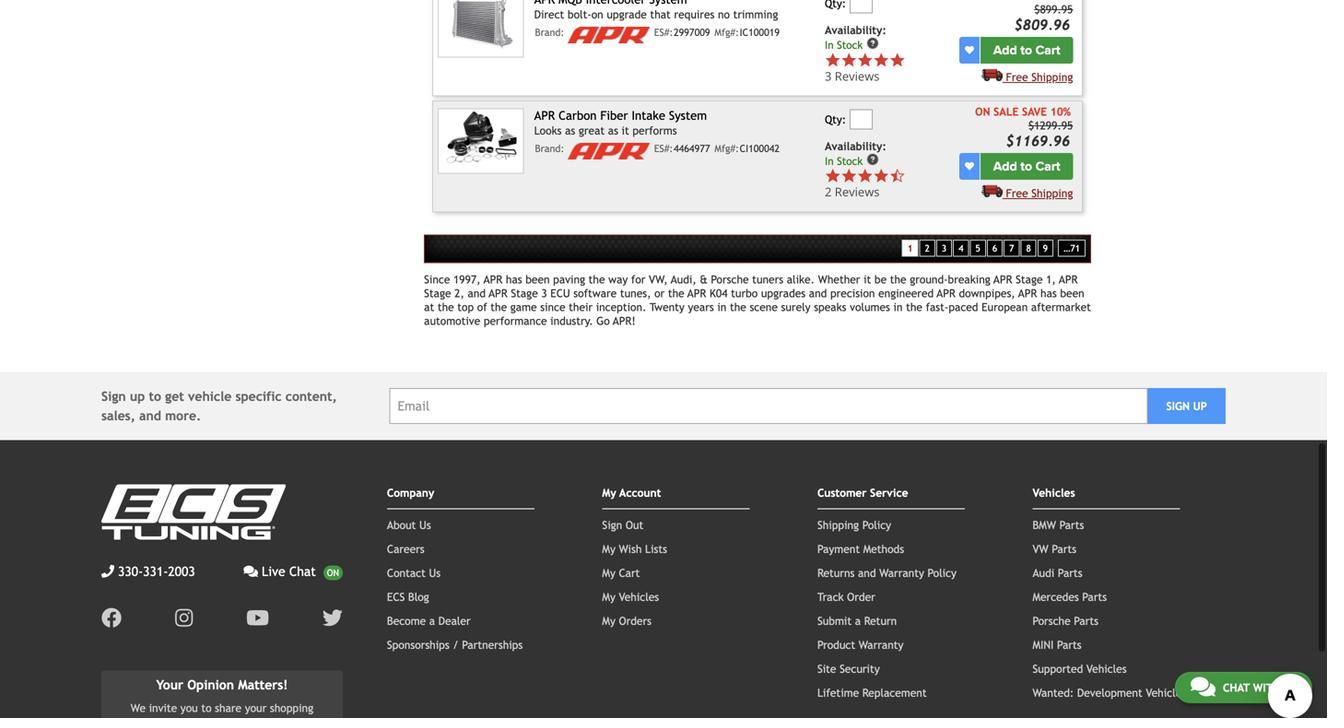 Task type: describe. For each thing, give the bounding box(es) containing it.
and up speaks
[[809, 287, 828, 300]]

returns and warranty policy
[[818, 567, 957, 580]]

apr carbon fiber intake system link
[[535, 108, 707, 123]]

…71
[[1064, 243, 1081, 253]]

top
[[458, 301, 474, 314]]

lifetime replacement link
[[818, 687, 927, 699]]

comments image for live
[[244, 565, 258, 578]]

the down "audi,"
[[668, 287, 685, 300]]

downpipes,
[[960, 287, 1016, 300]]

and up order
[[859, 567, 877, 580]]

my wish lists link
[[603, 543, 668, 556]]

5
[[976, 243, 981, 253]]

vw
[[1033, 543, 1049, 556]]

tunes,
[[620, 287, 652, 300]]

about
[[387, 519, 416, 532]]

3 reviews link for star icon to the middle
[[825, 68, 906, 84]]

0 vertical spatial shipping
[[1032, 71, 1074, 84]]

2 free shipping image from the top
[[982, 185, 1003, 197]]

brand: for 3 reviews
[[535, 27, 565, 38]]

sign up button
[[1148, 388, 1227, 424]]

chat with us
[[1224, 682, 1298, 694]]

my for my vehicles
[[603, 591, 616, 604]]

apr up performance
[[489, 287, 508, 300]]

my orders
[[603, 615, 652, 628]]

system
[[669, 108, 707, 123]]

order
[[848, 591, 876, 604]]

opinion
[[187, 678, 234, 693]]

2 free shipping from the top
[[1007, 187, 1074, 200]]

way
[[609, 273, 628, 286]]

sponsorships / partnerships link
[[387, 639, 523, 652]]

apr carbon fiber intake system looks as great as it performs
[[535, 108, 707, 137]]

replacement
[[863, 687, 927, 699]]

2 horizontal spatial stage
[[1016, 273, 1043, 286]]

dealer
[[439, 615, 471, 628]]

since
[[541, 301, 566, 314]]

3 inside "since 1997, apr has been paving the way for vw, audi, & porsche tuners alike. whether it be the ground-breaking apr stage 1, apr stage 2, and apr stage 3 ecu software tunes, or the apr k04 turbo upgrades and precision engineered apr downpipes, apr has been at the top of the game since their inception. twenty years in the scene surely speaks volumes in the fast-paced european aftermarket automotive performance industry. go apr!"
[[542, 287, 547, 300]]

2 2 reviews link from the top
[[825, 184, 906, 200]]

us for contact us
[[429, 567, 441, 580]]

3 link
[[937, 240, 953, 257]]

3 for 3
[[942, 243, 947, 253]]

6
[[993, 243, 998, 253]]

since 1997, apr has been paving the way for vw, audi, & porsche tuners alike. whether it be the ground-breaking apr stage 1, apr stage 2, and apr stage 3 ecu software tunes, or the apr k04 turbo upgrades and precision engineered apr downpipes, apr has been at the top of the game since their inception. twenty years in the scene surely speaks volumes in the fast-paced european aftermarket automotive performance industry. go apr!
[[424, 273, 1092, 327]]

1 vertical spatial chat
[[1224, 682, 1251, 694]]

2 link
[[920, 240, 936, 257]]

vw parts link
[[1033, 543, 1077, 556]]

0 horizontal spatial been
[[526, 273, 550, 286]]

2 add from the top
[[994, 159, 1018, 174]]

returns and warranty policy link
[[818, 567, 957, 580]]

a for submit
[[856, 615, 861, 628]]

sign up to get vehicle specific content, sales, and more.
[[101, 389, 337, 423]]

breaking
[[949, 273, 991, 286]]

1 vertical spatial shipping
[[1032, 187, 1074, 200]]

supported
[[1033, 663, 1084, 675]]

alike.
[[787, 273, 815, 286]]

inception.
[[596, 301, 647, 314]]

payment
[[818, 543, 861, 556]]

submit
[[818, 615, 852, 628]]

contact us
[[387, 567, 441, 580]]

6 link
[[988, 240, 1003, 257]]

2997009
[[674, 27, 711, 38]]

my for my wish lists
[[603, 543, 616, 556]]

and up "of"
[[468, 287, 486, 300]]

facebook logo image
[[101, 608, 122, 628]]

the right "of"
[[491, 301, 507, 314]]

0 horizontal spatial policy
[[863, 519, 892, 532]]

2 add to wish list image from the top
[[966, 162, 975, 171]]

my for my cart
[[603, 567, 616, 580]]

wanted:
[[1033, 687, 1075, 699]]

surely
[[782, 301, 811, 314]]

1 add to wish list image from the top
[[966, 46, 975, 55]]

a for become
[[430, 615, 435, 628]]

porsche inside "since 1997, apr has been paving the way for vw, audi, & porsche tuners alike. whether it be the ground-breaking apr stage 1, apr stage 2, and apr stage 3 ecu software tunes, or the apr k04 turbo upgrades and precision engineered apr downpipes, apr has been at the top of the game since their inception. twenty years in the scene surely speaks volumes in the fast-paced european aftermarket automotive performance industry. go apr!"
[[711, 273, 749, 286]]

stock for 3
[[837, 39, 863, 51]]

track order
[[818, 591, 876, 604]]

volumes
[[850, 301, 891, 314]]

the up the automotive
[[438, 301, 454, 314]]

es#2997009 - ic100019 - apr mqb intercooler system - direct bolt-on upgrade that requires no trimming - apr - audi volkswagen image
[[438, 0, 524, 57]]

sign for sign out
[[603, 519, 623, 532]]

with
[[1254, 682, 1281, 694]]

blog
[[408, 591, 429, 604]]

reviews for 3 reviews
[[835, 68, 880, 84]]

question sign image
[[867, 153, 880, 166]]

it inside 'apr carbon fiber intake system looks as great as it performs'
[[622, 124, 630, 137]]

apr right 1,
[[1060, 273, 1079, 286]]

audi parts
[[1033, 567, 1083, 580]]

requires
[[675, 8, 715, 21]]

your
[[156, 678, 183, 693]]

my orders link
[[603, 615, 652, 628]]

mfg#: for 2 reviews
[[715, 143, 740, 154]]

sponsorships
[[387, 639, 450, 652]]

to down $809.96
[[1021, 43, 1033, 58]]

sign out link
[[603, 519, 644, 532]]

lifetime
[[818, 687, 860, 699]]

9 link
[[1038, 240, 1054, 257]]

contact us link
[[387, 567, 441, 580]]

my wish lists
[[603, 543, 668, 556]]

add to cart button for second the add to wish list icon from the bottom of the page
[[981, 37, 1074, 64]]

performs
[[633, 124, 677, 137]]

1 2 reviews link from the top
[[825, 168, 957, 200]]

0 vertical spatial cart
[[1036, 43, 1061, 58]]

automotive
[[424, 314, 481, 327]]

apr right 1997,
[[484, 273, 503, 286]]

mini
[[1033, 639, 1054, 652]]

mini parts link
[[1033, 639, 1082, 652]]

for
[[632, 273, 646, 286]]

5 link
[[971, 240, 987, 257]]

my account
[[603, 486, 662, 499]]

1 vertical spatial been
[[1061, 287, 1085, 300]]

chat inside 'link'
[[289, 564, 316, 579]]

2 vertical spatial shipping
[[818, 519, 860, 532]]

the up software
[[589, 273, 605, 286]]

you
[[181, 702, 198, 715]]

shopping
[[270, 702, 314, 715]]

be
[[875, 273, 887, 286]]

porsche parts link
[[1033, 615, 1099, 628]]

add to cart button for second the add to wish list icon from the top of the page
[[981, 153, 1074, 180]]

sign for sign up
[[1167, 400, 1191, 413]]

apr up years
[[688, 287, 707, 300]]

careers link
[[387, 543, 425, 556]]

330-331-2003
[[118, 564, 195, 579]]

site security link
[[818, 663, 880, 675]]

2 reviews
[[825, 184, 880, 200]]

aftermarket
[[1032, 301, 1092, 314]]

2 for 2
[[926, 243, 930, 253]]

3 for 3 reviews
[[825, 68, 832, 84]]

add to cart for add to cart button corresponding to second the add to wish list icon from the bottom of the page
[[994, 43, 1061, 58]]

development
[[1078, 687, 1143, 699]]

turbo
[[731, 287, 758, 300]]

returns
[[818, 567, 855, 580]]

apr inside 'apr carbon fiber intake system looks as great as it performs'
[[535, 108, 555, 123]]

the down engineered on the right of the page
[[907, 301, 923, 314]]

twitter logo image
[[323, 608, 343, 628]]

1 as from the left
[[565, 124, 576, 137]]

question sign image
[[867, 37, 880, 50]]

paving
[[553, 273, 586, 286]]

/
[[453, 639, 459, 652]]

add to cart for second the add to wish list icon from the top of the page add to cart button
[[994, 159, 1061, 174]]

9
[[1044, 243, 1049, 253]]

bmw parts link
[[1033, 519, 1085, 532]]

lists
[[646, 543, 668, 556]]

submit a return
[[818, 615, 898, 628]]

0 vertical spatial warranty
[[880, 567, 925, 580]]

no
[[718, 8, 730, 21]]

mercedes parts link
[[1033, 591, 1108, 604]]

$809.96
[[1015, 17, 1071, 33]]

&
[[700, 273, 708, 286]]

us for about us
[[420, 519, 431, 532]]

software
[[574, 287, 617, 300]]

brand: for 2 reviews
[[535, 143, 565, 154]]

direct bolt-on upgrade that requires no trimming
[[535, 8, 779, 21]]



Task type: vqa. For each thing, say whether or not it's contained in the screenshot.
In related to 2
yes



Task type: locate. For each thing, give the bounding box(es) containing it.
free shipping up save
[[1007, 71, 1074, 84]]

my cart link
[[603, 567, 640, 580]]

free up sale
[[1007, 71, 1029, 84]]

warranty down return
[[859, 639, 904, 652]]

1 in from the left
[[718, 301, 727, 314]]

1 horizontal spatial porsche
[[1033, 615, 1071, 628]]

1 vertical spatial 3
[[942, 243, 947, 253]]

star image right 3 reviews
[[890, 52, 906, 68]]

my left "account"
[[603, 486, 617, 499]]

to down $1169.96
[[1021, 159, 1033, 174]]

0 vertical spatial es#:
[[654, 27, 674, 38]]

supported vehicles
[[1033, 663, 1127, 675]]

cart
[[1036, 43, 1061, 58], [1036, 159, 1061, 174], [619, 567, 640, 580]]

apr up looks
[[535, 108, 555, 123]]

in up 3 reviews
[[825, 39, 834, 51]]

es#4464977 - ci100042 - apr carbon fiber intake system - looks as great as it performs - apr - audi image
[[438, 108, 524, 174]]

1 vertical spatial add to cart button
[[981, 153, 1074, 180]]

it inside "since 1997, apr has been paving the way for vw, audi, & porsche tuners alike. whether it be the ground-breaking apr stage 1, apr stage 2, and apr stage 3 ecu software tunes, or the apr k04 turbo upgrades and precision engineered apr downpipes, apr has been at the top of the game since their inception. twenty years in the scene surely speaks volumes in the fast-paced european aftermarket automotive performance industry. go apr!"
[[864, 273, 872, 286]]

add to cart button down $1169.96
[[981, 153, 1074, 180]]

3 up qty:
[[825, 68, 832, 84]]

3 my from the top
[[603, 567, 616, 580]]

2 vertical spatial us
[[1284, 682, 1298, 694]]

1 vertical spatial free shipping
[[1007, 187, 1074, 200]]

1 horizontal spatial a
[[856, 615, 861, 628]]

2 in from the left
[[894, 301, 903, 314]]

mfg#: for 3 reviews
[[715, 27, 740, 38]]

availability: up question sign image
[[825, 140, 887, 153]]

1 vertical spatial it
[[864, 273, 872, 286]]

1 horizontal spatial sign
[[603, 519, 623, 532]]

it
[[622, 124, 630, 137], [864, 273, 872, 286]]

2 left 3 link
[[926, 243, 930, 253]]

to
[[1021, 43, 1033, 58], [1021, 159, 1033, 174], [149, 389, 161, 404], [201, 702, 212, 715]]

0 vertical spatial been
[[526, 273, 550, 286]]

up for sign up to get vehicle specific content, sales, and more.
[[130, 389, 145, 404]]

availability: for 2
[[825, 140, 887, 153]]

free shipping image up on
[[982, 68, 1003, 81]]

1 horizontal spatial chat
[[1224, 682, 1251, 694]]

product warranty link
[[818, 639, 904, 652]]

bolt-
[[568, 8, 592, 21]]

0 vertical spatial apr - corporate logo image
[[568, 27, 650, 43]]

0 horizontal spatial 2
[[825, 184, 832, 200]]

comments image left the live
[[244, 565, 258, 578]]

0 vertical spatial comments image
[[244, 565, 258, 578]]

1 vertical spatial es#:
[[654, 143, 674, 154]]

comments image
[[244, 565, 258, 578], [1191, 676, 1216, 698]]

4 link
[[954, 240, 970, 257]]

apr - corporate logo image down "on"
[[568, 27, 650, 43]]

reviews down question sign image
[[835, 184, 880, 200]]

direct
[[535, 8, 565, 21]]

3 reviews link
[[825, 52, 957, 84], [825, 68, 906, 84]]

8
[[1027, 243, 1032, 253]]

up inside sign up button
[[1194, 400, 1208, 413]]

parts for mini parts
[[1058, 639, 1082, 652]]

2 a from the left
[[856, 615, 861, 628]]

go
[[597, 314, 610, 327]]

0 horizontal spatial stage
[[424, 287, 451, 300]]

0 horizontal spatial up
[[130, 389, 145, 404]]

…71 link
[[1059, 240, 1086, 257]]

0 horizontal spatial in
[[718, 301, 727, 314]]

stock left question sign icon
[[837, 39, 863, 51]]

2 stock from the top
[[837, 155, 863, 168]]

save
[[1023, 105, 1048, 118]]

es#: 4464977 mfg#: ci100042
[[654, 143, 780, 154]]

to left get
[[149, 389, 161, 404]]

0 vertical spatial porsche
[[711, 273, 749, 286]]

supported vehicles link
[[1033, 663, 1127, 675]]

1 horizontal spatial has
[[1041, 287, 1058, 300]]

trimming
[[734, 8, 779, 21]]

star image down question sign icon
[[858, 52, 874, 68]]

1 vertical spatial 2
[[926, 243, 930, 253]]

1 add to cart button from the top
[[981, 37, 1074, 64]]

apr up downpipes,
[[994, 273, 1013, 286]]

2 apr - corporate logo image from the top
[[568, 143, 650, 159]]

parts right vw
[[1053, 543, 1077, 556]]

1 horizontal spatial star image
[[858, 52, 874, 68]]

vw,
[[649, 273, 668, 286]]

1 availability: in stock from the top
[[825, 24, 887, 51]]

2 for 2 reviews
[[825, 184, 832, 200]]

reviews for 2 reviews
[[835, 184, 880, 200]]

and right sales,
[[139, 409, 161, 423]]

at
[[424, 301, 435, 314]]

ecs blog
[[387, 591, 429, 604]]

vehicles up orders
[[619, 591, 660, 604]]

0 horizontal spatial chat
[[289, 564, 316, 579]]

1 vertical spatial stock
[[837, 155, 863, 168]]

parts up mercedes parts
[[1059, 567, 1083, 580]]

star image
[[858, 52, 874, 68], [890, 52, 906, 68], [825, 168, 841, 184]]

add to cart down $809.96
[[994, 43, 1061, 58]]

qty:
[[825, 113, 847, 126]]

free shipping down $1169.96
[[1007, 187, 1074, 200]]

availability: in stock for 2
[[825, 140, 887, 168]]

add to cart button down $809.96
[[981, 37, 1074, 64]]

0 vertical spatial availability: in stock
[[825, 24, 887, 51]]

european
[[982, 301, 1029, 314]]

0 horizontal spatial it
[[622, 124, 630, 137]]

0 vertical spatial mfg#:
[[715, 27, 740, 38]]

a
[[430, 615, 435, 628], [856, 615, 861, 628]]

parts for bmw parts
[[1060, 519, 1085, 532]]

a left return
[[856, 615, 861, 628]]

free shipping image up 6 link
[[982, 185, 1003, 197]]

in
[[825, 39, 834, 51], [825, 155, 834, 168]]

2 my from the top
[[603, 543, 616, 556]]

availability: in stock up 3 reviews
[[825, 24, 887, 51]]

to right you
[[201, 702, 212, 715]]

1 apr - corporate logo image from the top
[[568, 27, 650, 43]]

it left be
[[864, 273, 872, 286]]

0 vertical spatial in
[[825, 39, 834, 51]]

cart down $809.96
[[1036, 43, 1061, 58]]

availability: for 3
[[825, 24, 887, 37]]

track order link
[[818, 591, 876, 604]]

customer service
[[818, 486, 909, 499]]

the down turbo
[[730, 301, 747, 314]]

vehicles up bmw parts link
[[1033, 486, 1076, 499]]

apr
[[535, 108, 555, 123], [484, 273, 503, 286], [994, 273, 1013, 286], [1060, 273, 1079, 286], [489, 287, 508, 300], [688, 287, 707, 300], [937, 287, 956, 300], [1019, 287, 1038, 300]]

half star image
[[890, 168, 906, 184]]

parts for audi parts
[[1059, 567, 1083, 580]]

lifetime replacement
[[818, 687, 927, 699]]

1 horizontal spatial comments image
[[1191, 676, 1216, 698]]

2 add to cart button from the top
[[981, 153, 1074, 180]]

1 3 reviews link from the top
[[825, 52, 957, 84]]

stage down 'since'
[[424, 287, 451, 300]]

0 horizontal spatial porsche
[[711, 273, 749, 286]]

1 horizontal spatial 2
[[926, 243, 930, 253]]

sign inside sign up button
[[1167, 400, 1191, 413]]

1 in from the top
[[825, 39, 834, 51]]

Email email field
[[390, 388, 1148, 424]]

1 vertical spatial comments image
[[1191, 676, 1216, 698]]

and inside sign up to get vehicle specific content, sales, and more.
[[139, 409, 161, 423]]

stock for 2
[[837, 155, 863, 168]]

wish
[[619, 543, 642, 556]]

0 vertical spatial add to cart
[[994, 43, 1061, 58]]

1 horizontal spatial stage
[[511, 287, 538, 300]]

1 mfg#: from the top
[[715, 27, 740, 38]]

audi parts link
[[1033, 567, 1083, 580]]

1 vertical spatial add to cart
[[994, 159, 1061, 174]]

1 stock from the top
[[837, 39, 863, 51]]

7
[[1010, 243, 1015, 253]]

2 es#: from the top
[[654, 143, 674, 154]]

0 vertical spatial stock
[[837, 39, 863, 51]]

1 horizontal spatial it
[[864, 273, 872, 286]]

availability: in stock for 3
[[825, 24, 887, 51]]

0 vertical spatial has
[[506, 273, 523, 286]]

us
[[420, 519, 431, 532], [429, 567, 441, 580], [1284, 682, 1298, 694]]

apr up european
[[1019, 287, 1038, 300]]

has up game
[[506, 273, 523, 286]]

2 reviews from the top
[[835, 184, 880, 200]]

chat
[[289, 564, 316, 579], [1224, 682, 1251, 694]]

shipping policy
[[818, 519, 892, 532]]

live chat
[[262, 564, 316, 579]]

sign for sign up to get vehicle specific content, sales, and more.
[[101, 389, 126, 404]]

shipping up 10%
[[1032, 71, 1074, 84]]

add
[[994, 43, 1018, 58], [994, 159, 1018, 174]]

precision
[[831, 287, 876, 300]]

mfg#: down the no
[[715, 27, 740, 38]]

2 vertical spatial 3
[[542, 287, 547, 300]]

None text field
[[850, 109, 873, 130]]

your
[[245, 702, 267, 715]]

us right with
[[1284, 682, 1298, 694]]

comments image left chat with us
[[1191, 676, 1216, 698]]

to inside sign up to get vehicle specific content, sales, and more.
[[149, 389, 161, 404]]

brand: down direct
[[535, 27, 565, 38]]

security
[[840, 663, 880, 675]]

2 mfg#: from the top
[[715, 143, 740, 154]]

has down 1,
[[1041, 287, 1058, 300]]

0 horizontal spatial a
[[430, 615, 435, 628]]

add down $1169.96
[[994, 159, 1018, 174]]

es#: 2997009 mfg#: ic100019
[[654, 27, 780, 38]]

or
[[655, 287, 665, 300]]

0 horizontal spatial comments image
[[244, 565, 258, 578]]

great
[[579, 124, 605, 137]]

apr up fast-
[[937, 287, 956, 300]]

1 availability: from the top
[[825, 24, 887, 37]]

0 vertical spatial policy
[[863, 519, 892, 532]]

twenty
[[650, 301, 685, 314]]

1 horizontal spatial policy
[[928, 567, 957, 580]]

2 brand: from the top
[[535, 143, 565, 154]]

0 vertical spatial free shipping image
[[982, 68, 1003, 81]]

1 vertical spatial free
[[1007, 187, 1029, 200]]

porsche down mercedes in the right of the page
[[1033, 615, 1071, 628]]

1 vertical spatial us
[[429, 567, 441, 580]]

1 vertical spatial in
[[825, 155, 834, 168]]

1 my from the top
[[603, 486, 617, 499]]

1 horizontal spatial as
[[608, 124, 619, 137]]

3 reviews
[[825, 68, 880, 84]]

stage up game
[[511, 287, 538, 300]]

0 vertical spatial 2
[[825, 184, 832, 200]]

vehicles right the development
[[1147, 687, 1187, 699]]

1 add to cart from the top
[[994, 43, 1061, 58]]

3 left the ecu
[[542, 287, 547, 300]]

1 vertical spatial porsche
[[1033, 615, 1071, 628]]

fast-
[[926, 301, 949, 314]]

up for sign up
[[1194, 400, 1208, 413]]

es#: for 2 reviews
[[654, 143, 674, 154]]

in down k04
[[718, 301, 727, 314]]

comments image inside live chat 'link'
[[244, 565, 258, 578]]

invite
[[149, 702, 177, 715]]

0 horizontal spatial star image
[[825, 168, 841, 184]]

vehicles up wanted: development vehicles
[[1087, 663, 1127, 675]]

comments image inside chat with us link
[[1191, 676, 1216, 698]]

the up engineered on the right of the page
[[891, 273, 907, 286]]

parts up porsche parts link
[[1083, 591, 1108, 604]]

as down fiber
[[608, 124, 619, 137]]

0 vertical spatial free shipping
[[1007, 71, 1074, 84]]

parts for mercedes parts
[[1083, 591, 1108, 604]]

1 horizontal spatial been
[[1061, 287, 1085, 300]]

methods
[[864, 543, 905, 556]]

the
[[589, 273, 605, 286], [891, 273, 907, 286], [668, 287, 685, 300], [438, 301, 454, 314], [491, 301, 507, 314], [730, 301, 747, 314], [907, 301, 923, 314]]

1 reviews from the top
[[835, 68, 880, 84]]

1 free from the top
[[1007, 71, 1029, 84]]

0 horizontal spatial has
[[506, 273, 523, 286]]

1 vertical spatial apr - corporate logo image
[[568, 143, 650, 159]]

in down engineered on the right of the page
[[894, 301, 903, 314]]

4464977
[[674, 143, 711, 154]]

porsche up k04
[[711, 273, 749, 286]]

to inside we invite you to share your shopping
[[201, 702, 212, 715]]

return
[[865, 615, 898, 628]]

1 vertical spatial cart
[[1036, 159, 1061, 174]]

1 add from the top
[[994, 43, 1018, 58]]

site
[[818, 663, 837, 675]]

2 horizontal spatial 3
[[942, 243, 947, 253]]

parts for porsche parts
[[1075, 615, 1099, 628]]

instagram logo image
[[175, 608, 193, 628]]

2 add to cart from the top
[[994, 159, 1061, 174]]

0 horizontal spatial as
[[565, 124, 576, 137]]

1 vertical spatial reviews
[[835, 184, 880, 200]]

star image down qty:
[[825, 168, 841, 184]]

apr - corporate logo image for 2
[[568, 143, 650, 159]]

industry.
[[551, 314, 593, 327]]

add to wish list image
[[966, 46, 975, 55], [966, 162, 975, 171]]

in up the 2 reviews on the top of the page
[[825, 155, 834, 168]]

es#: down performs
[[654, 143, 674, 154]]

cart down the wish
[[619, 567, 640, 580]]

in for 3
[[825, 39, 834, 51]]

0 vertical spatial availability:
[[825, 24, 887, 37]]

0 vertical spatial 3
[[825, 68, 832, 84]]

1 vertical spatial policy
[[928, 567, 957, 580]]

payment methods
[[818, 543, 905, 556]]

3 reviews link for question sign icon
[[825, 52, 957, 84]]

brand: down looks
[[535, 143, 565, 154]]

2 availability: in stock from the top
[[825, 140, 887, 168]]

parts for vw parts
[[1053, 543, 1077, 556]]

tuners
[[753, 273, 784, 286]]

audi
[[1033, 567, 1055, 580]]

reviews
[[835, 68, 880, 84], [835, 184, 880, 200]]

1 horizontal spatial in
[[894, 301, 903, 314]]

2 left half star image
[[825, 184, 832, 200]]

4 my from the top
[[603, 591, 616, 604]]

us right contact
[[429, 567, 441, 580]]

chat right the live
[[289, 564, 316, 579]]

7 link
[[1004, 240, 1020, 257]]

availability: up question sign icon
[[825, 24, 887, 37]]

my up my vehicles "link" at left bottom
[[603, 567, 616, 580]]

es#: for 3 reviews
[[654, 27, 674, 38]]

parts down mercedes parts link
[[1075, 615, 1099, 628]]

shipping down $1169.96
[[1032, 187, 1074, 200]]

1 vertical spatial brand:
[[535, 143, 565, 154]]

1 free shipping from the top
[[1007, 71, 1074, 84]]

years
[[688, 301, 714, 314]]

stock left question sign image
[[837, 155, 863, 168]]

es#: down that
[[654, 27, 674, 38]]

1 vertical spatial free shipping image
[[982, 185, 1003, 197]]

0 vertical spatial it
[[622, 124, 630, 137]]

1 brand: from the top
[[535, 27, 565, 38]]

a left dealer
[[430, 615, 435, 628]]

2 in from the top
[[825, 155, 834, 168]]

cart down $1169.96
[[1036, 159, 1061, 174]]

add to cart down $1169.96
[[994, 159, 1061, 174]]

mercedes parts
[[1033, 591, 1108, 604]]

None text field
[[850, 0, 873, 14]]

0 vertical spatial us
[[420, 519, 431, 532]]

0 horizontal spatial sign
[[101, 389, 126, 404]]

2 3 reviews link from the top
[[825, 68, 906, 84]]

0 vertical spatial chat
[[289, 564, 316, 579]]

1 vertical spatial add to wish list image
[[966, 162, 975, 171]]

1 es#: from the top
[[654, 27, 674, 38]]

phone image
[[101, 565, 114, 578]]

been up game
[[526, 273, 550, 286]]

2 vertical spatial cart
[[619, 567, 640, 580]]

stage left 1,
[[1016, 273, 1043, 286]]

1 free shipping image from the top
[[982, 68, 1003, 81]]

sign out
[[603, 519, 644, 532]]

0 vertical spatial free
[[1007, 71, 1029, 84]]

sponsorships / partnerships
[[387, 639, 523, 652]]

carbon
[[559, 108, 597, 123]]

reviews down question sign icon
[[835, 68, 880, 84]]

2 inside 2 link
[[926, 243, 930, 253]]

my for my orders
[[603, 615, 616, 628]]

1 vertical spatial availability: in stock
[[825, 140, 887, 168]]

in
[[718, 301, 727, 314], [894, 301, 903, 314]]

1 vertical spatial add
[[994, 159, 1018, 174]]

2 as from the left
[[608, 124, 619, 137]]

youtube logo image
[[246, 608, 269, 628]]

apr - corporate logo image down great
[[568, 143, 650, 159]]

0 vertical spatial add to cart button
[[981, 37, 1074, 64]]

3 right 2 link
[[942, 243, 947, 253]]

been
[[526, 273, 550, 286], [1061, 287, 1085, 300]]

as down carbon
[[565, 124, 576, 137]]

my left the wish
[[603, 543, 616, 556]]

comments image for chat
[[1191, 676, 1216, 698]]

their
[[569, 301, 593, 314]]

free shipping
[[1007, 71, 1074, 84], [1007, 187, 1074, 200]]

vehicles
[[1033, 486, 1076, 499], [619, 591, 660, 604], [1087, 663, 1127, 675], [1147, 687, 1187, 699]]

2,
[[455, 287, 465, 300]]

availability:
[[825, 24, 887, 37], [825, 140, 887, 153]]

$1169.96
[[1007, 133, 1071, 149]]

1 horizontal spatial 3
[[825, 68, 832, 84]]

free shipping image
[[982, 68, 1003, 81], [982, 185, 1003, 197]]

1 vertical spatial mfg#:
[[715, 143, 740, 154]]

my down my cart link on the left of the page
[[603, 591, 616, 604]]

1 vertical spatial warranty
[[859, 639, 904, 652]]

ecs tuning image
[[101, 485, 286, 540]]

mercedes
[[1033, 591, 1080, 604]]

0 vertical spatial reviews
[[835, 68, 880, 84]]

my cart
[[603, 567, 640, 580]]

apr - corporate logo image
[[568, 27, 650, 43], [568, 143, 650, 159]]

star image
[[825, 52, 841, 68], [841, 52, 858, 68], [874, 52, 890, 68], [841, 168, 858, 184], [858, 168, 874, 184], [874, 168, 890, 184]]

2 availability: from the top
[[825, 140, 887, 153]]

2 horizontal spatial sign
[[1167, 400, 1191, 413]]

parts down porsche parts link
[[1058, 639, 1082, 652]]

sign inside sign up to get vehicle specific content, sales, and more.
[[101, 389, 126, 404]]

careers
[[387, 543, 425, 556]]

2 horizontal spatial star image
[[890, 52, 906, 68]]

0 vertical spatial brand:
[[535, 27, 565, 38]]

add down $809.96
[[994, 43, 1018, 58]]

1 horizontal spatial up
[[1194, 400, 1208, 413]]

free up 7
[[1007, 187, 1029, 200]]

0 vertical spatial add
[[994, 43, 1018, 58]]

my left orders
[[603, 615, 616, 628]]

my for my account
[[603, 486, 617, 499]]

free
[[1007, 71, 1029, 84], [1007, 187, 1029, 200]]

1 link
[[903, 240, 919, 257]]

1 vertical spatial availability:
[[825, 140, 887, 153]]

payment methods link
[[818, 543, 905, 556]]

2 free from the top
[[1007, 187, 1029, 200]]

in for 2
[[825, 155, 834, 168]]

up inside sign up to get vehicle specific content, sales, and more.
[[130, 389, 145, 404]]

intake
[[632, 108, 666, 123]]

chat left with
[[1224, 682, 1251, 694]]

sign
[[101, 389, 126, 404], [1167, 400, 1191, 413], [603, 519, 623, 532]]

0 vertical spatial add to wish list image
[[966, 46, 975, 55]]

apr - corporate logo image for 3
[[568, 27, 650, 43]]

5 my from the top
[[603, 615, 616, 628]]

1 a from the left
[[430, 615, 435, 628]]

site security
[[818, 663, 880, 675]]

1 vertical spatial has
[[1041, 287, 1058, 300]]

it down apr carbon fiber intake system link
[[622, 124, 630, 137]]

0 horizontal spatial 3
[[542, 287, 547, 300]]



